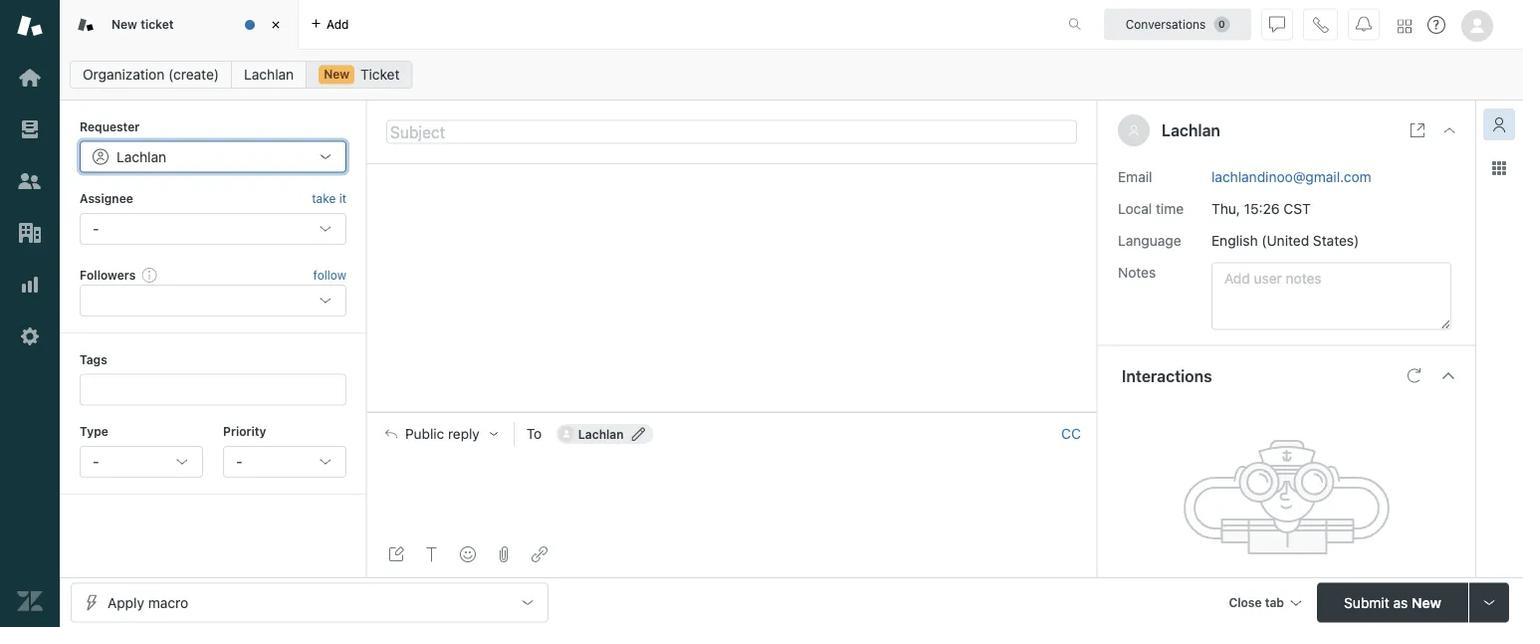 Task type: describe. For each thing, give the bounding box(es) containing it.
- for priority
[[236, 454, 242, 470]]

insert emojis image
[[460, 547, 476, 563]]

user image
[[1130, 126, 1139, 136]]

requester
[[80, 120, 140, 133]]

public reply button
[[368, 413, 514, 455]]

- button for type
[[80, 446, 203, 478]]

local time
[[1119, 200, 1184, 217]]

take it
[[312, 192, 347, 206]]

format text image
[[424, 547, 440, 563]]

it
[[339, 192, 347, 206]]

view more details image
[[1410, 123, 1426, 138]]

main element
[[0, 0, 60, 628]]

apply
[[108, 595, 144, 611]]

ticket
[[141, 17, 174, 31]]

submit
[[1345, 595, 1390, 611]]

assignee
[[80, 192, 133, 206]]

lachlan link
[[231, 61, 307, 89]]

local
[[1119, 200, 1153, 217]]

get help image
[[1428, 16, 1446, 34]]

user image
[[1129, 125, 1140, 136]]

zendesk support image
[[17, 13, 43, 39]]

close image
[[1442, 123, 1458, 138]]

organization
[[83, 66, 165, 83]]

cc button
[[1062, 425, 1082, 443]]

- for type
[[93, 454, 99, 470]]

followers
[[80, 268, 136, 282]]

as
[[1394, 595, 1409, 611]]

tabs tab list
[[60, 0, 1048, 50]]

cst
[[1284, 200, 1312, 217]]

cc
[[1062, 426, 1082, 442]]

lachlan right user image
[[1162, 121, 1221, 140]]

follow button
[[313, 266, 347, 284]]

secondary element
[[60, 55, 1524, 95]]

language
[[1119, 232, 1182, 249]]

to
[[527, 426, 542, 442]]

Subject field
[[386, 120, 1078, 144]]

tags
[[80, 353, 107, 367]]

new for new
[[324, 67, 350, 81]]

- inside "assignee" element
[[93, 220, 99, 237]]

lachlan inside 'link'
[[244, 66, 294, 83]]



Task type: locate. For each thing, give the bounding box(es) containing it.
minimize composer image
[[724, 404, 740, 420]]

- button down priority
[[223, 446, 347, 478]]

requester element
[[80, 141, 347, 173]]

add button
[[299, 0, 361, 49]]

new inside tab
[[112, 17, 137, 31]]

close tab
[[1230, 596, 1285, 610]]

thu,
[[1212, 200, 1241, 217]]

submit as new
[[1345, 595, 1442, 611]]

apps image
[[1492, 160, 1508, 176]]

new
[[112, 17, 137, 31], [324, 67, 350, 81], [1412, 595, 1442, 611]]

apply macro
[[108, 595, 188, 611]]

followers element
[[80, 285, 347, 317]]

- down the type
[[93, 454, 99, 470]]

2 - button from the left
[[223, 446, 347, 478]]

customer context image
[[1492, 117, 1508, 132]]

draft mode image
[[388, 547, 404, 563]]

type
[[80, 425, 108, 439]]

lachlandinoo@gmail.com image
[[559, 426, 575, 442]]

displays possible ticket submission types image
[[1482, 595, 1498, 611]]

public
[[405, 426, 444, 442]]

admin image
[[17, 324, 43, 350]]

2 vertical spatial new
[[1412, 595, 1442, 611]]

english
[[1212, 232, 1259, 249]]

- button down the type
[[80, 446, 203, 478]]

lachlan
[[244, 66, 294, 83], [1162, 121, 1221, 140], [117, 148, 166, 165], [578, 427, 624, 441]]

lachlan down the 'requester'
[[117, 148, 166, 165]]

get started image
[[17, 65, 43, 91]]

notifications image
[[1357, 16, 1373, 32]]

take
[[312, 192, 336, 206]]

lachlan right "lachlandinoo@gmail.com" icon
[[578, 427, 624, 441]]

zendesk products image
[[1398, 19, 1412, 33]]

english (united states)
[[1212, 232, 1360, 249]]

views image
[[17, 117, 43, 142]]

macro
[[148, 595, 188, 611]]

lachlan inside requester element
[[117, 148, 166, 165]]

public reply
[[405, 426, 480, 442]]

thu, 15:26 cst
[[1212, 200, 1312, 217]]

close tab button
[[1221, 583, 1310, 626]]

-
[[93, 220, 99, 237], [93, 454, 99, 470], [236, 454, 242, 470]]

add link (cmd k) image
[[532, 547, 548, 563]]

lachlan down close image
[[244, 66, 294, 83]]

reporting image
[[17, 272, 43, 298]]

conversations
[[1126, 17, 1207, 31]]

interactions
[[1123, 367, 1213, 386]]

0 vertical spatial new
[[112, 17, 137, 31]]

notes
[[1119, 264, 1157, 280]]

organization (create)
[[83, 66, 219, 83]]

zendesk image
[[17, 589, 43, 615]]

states)
[[1314, 232, 1360, 249]]

new inside secondary element
[[324, 67, 350, 81]]

lachlandinoo@gmail.com
[[1212, 168, 1372, 185]]

reply
[[448, 426, 480, 442]]

close image
[[266, 15, 286, 35]]

- down priority
[[236, 454, 242, 470]]

ticket
[[361, 66, 400, 83]]

close
[[1230, 596, 1263, 610]]

1 horizontal spatial - button
[[223, 446, 347, 478]]

organization (create) button
[[70, 61, 232, 89]]

(united
[[1262, 232, 1310, 249]]

0 horizontal spatial - button
[[80, 446, 203, 478]]

Add user notes text field
[[1212, 263, 1452, 330]]

new ticket tab
[[60, 0, 299, 50]]

new ticket
[[112, 17, 174, 31]]

2 horizontal spatial new
[[1412, 595, 1442, 611]]

priority
[[223, 425, 266, 439]]

assignee element
[[80, 213, 347, 245]]

(create)
[[168, 66, 219, 83]]

1 - button from the left
[[80, 446, 203, 478]]

1 vertical spatial new
[[324, 67, 350, 81]]

- button
[[80, 446, 203, 478], [223, 446, 347, 478]]

button displays agent's chat status as invisible. image
[[1270, 16, 1286, 32]]

conversations button
[[1105, 8, 1252, 40]]

email
[[1119, 168, 1153, 185]]

info on adding followers image
[[142, 267, 158, 283]]

- down assignee
[[93, 220, 99, 237]]

follow
[[313, 268, 347, 282]]

edit user image
[[632, 427, 646, 441]]

customers image
[[17, 168, 43, 194]]

take it button
[[312, 189, 347, 209]]

1 horizontal spatial new
[[324, 67, 350, 81]]

new for new ticket
[[112, 17, 137, 31]]

tab
[[1266, 596, 1285, 610]]

15:26
[[1245, 200, 1281, 217]]

- button for priority
[[223, 446, 347, 478]]

time
[[1156, 200, 1184, 217]]

organizations image
[[17, 220, 43, 246]]

0 horizontal spatial new
[[112, 17, 137, 31]]

add attachment image
[[496, 547, 512, 563]]

add
[[327, 17, 349, 31]]



Task type: vqa. For each thing, say whether or not it's contained in the screenshot.
Format Text image
yes



